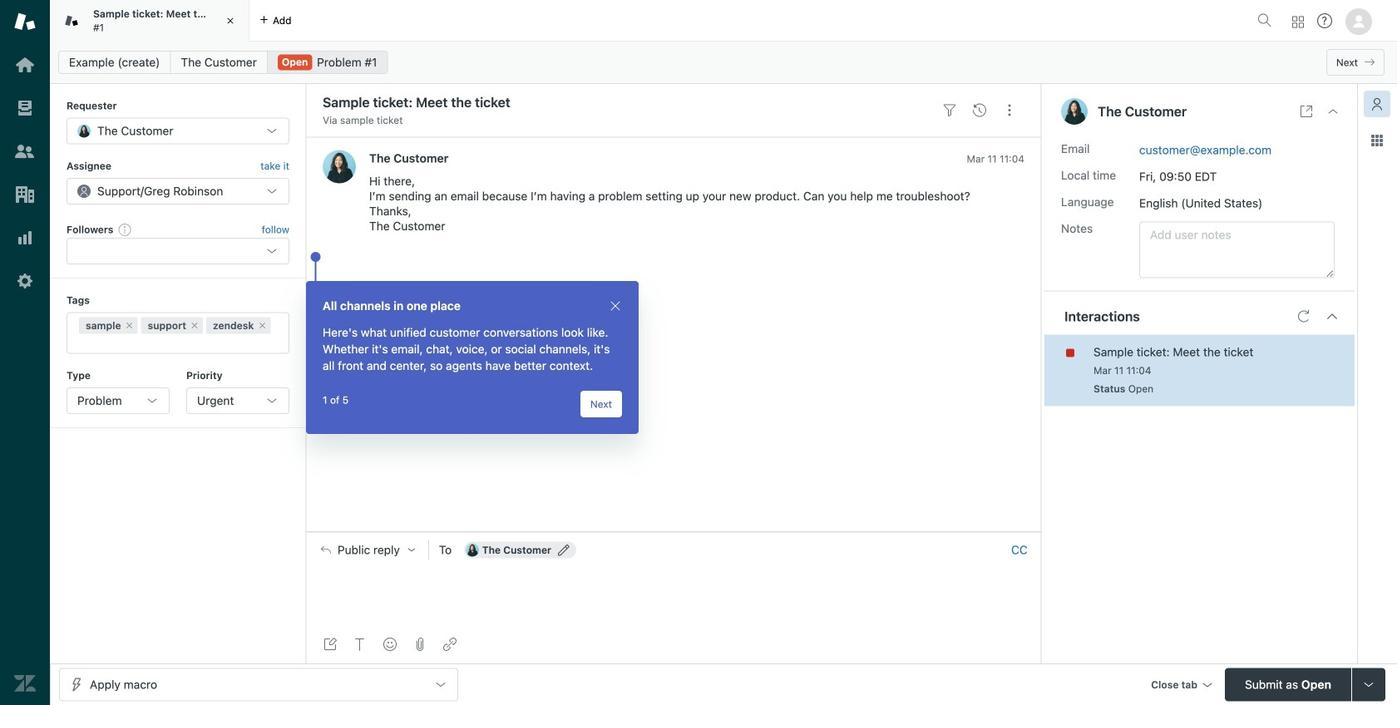 Task type: describe. For each thing, give the bounding box(es) containing it.
tabs tab list
[[50, 0, 1251, 42]]

get help image
[[1317, 13, 1332, 28]]

zendesk support image
[[14, 11, 36, 32]]

insert emojis image
[[383, 638, 397, 651]]

Subject field
[[319, 92, 931, 112]]

add attachment image
[[413, 638, 427, 651]]

Add user notes text field
[[1139, 222, 1335, 278]]

1 vertical spatial mar 11 11:04 text field
[[1094, 365, 1151, 376]]

user image
[[1061, 98, 1088, 125]]

avatar image
[[323, 150, 356, 183]]

customers image
[[14, 141, 36, 162]]

organizations image
[[14, 184, 36, 205]]

close image
[[1326, 105, 1340, 118]]



Task type: vqa. For each thing, say whether or not it's contained in the screenshot.
Views icon
yes



Task type: locate. For each thing, give the bounding box(es) containing it.
Mar 11 11:04 text field
[[967, 153, 1025, 165], [1094, 365, 1151, 376]]

customer@example.com image
[[466, 544, 479, 557]]

close image inside tabs tab list
[[222, 12, 239, 29]]

get started image
[[14, 54, 36, 76]]

dialog
[[306, 281, 639, 434]]

events image
[[973, 104, 986, 117]]

close image
[[222, 12, 239, 29], [609, 299, 622, 313]]

secondary element
[[50, 46, 1397, 79]]

tab
[[50, 0, 249, 42]]

format text image
[[353, 638, 367, 651]]

1 vertical spatial close image
[[609, 299, 622, 313]]

customer context image
[[1371, 97, 1384, 111]]

view more details image
[[1300, 105, 1313, 118]]

1 horizontal spatial close image
[[609, 299, 622, 313]]

apps image
[[1371, 134, 1384, 147]]

main element
[[0, 0, 50, 705]]

0 horizontal spatial close image
[[222, 12, 239, 29]]

add link (cmd k) image
[[443, 638, 457, 651]]

draft mode image
[[323, 638, 337, 651]]

1 horizontal spatial mar 11 11:04 text field
[[1094, 365, 1151, 376]]

0 horizontal spatial mar 11 11:04 text field
[[967, 153, 1025, 165]]

0 vertical spatial close image
[[222, 12, 239, 29]]

views image
[[14, 97, 36, 119]]

zendesk products image
[[1292, 16, 1304, 28]]

edit user image
[[558, 544, 570, 556]]

0 vertical spatial mar 11 11:04 text field
[[967, 153, 1025, 165]]

reporting image
[[14, 227, 36, 249]]

admin image
[[14, 270, 36, 292]]

zendesk image
[[14, 673, 36, 694]]



